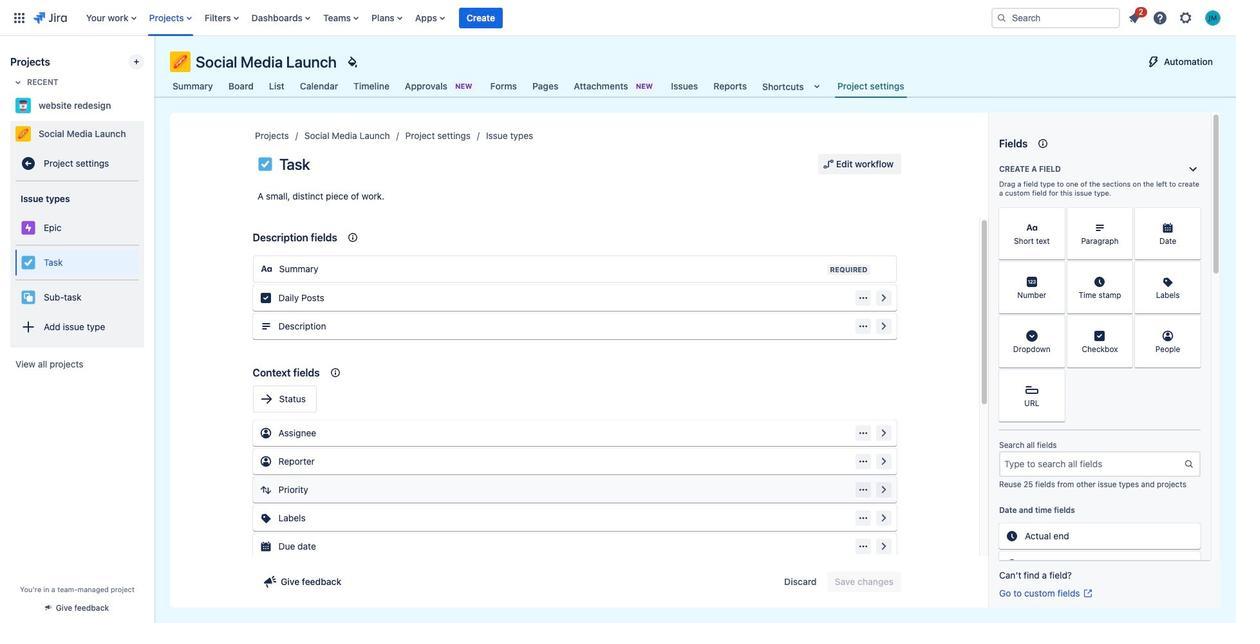 Task type: locate. For each thing, give the bounding box(es) containing it.
create project image
[[131, 57, 142, 67]]

0 horizontal spatial list
[[80, 0, 981, 36]]

0 horizontal spatial list item
[[459, 0, 503, 36]]

group
[[818, 154, 902, 175], [15, 182, 139, 348], [15, 245, 139, 279], [777, 572, 902, 592]]

context fields element
[[248, 355, 902, 623]]

appswitcher icon image
[[12, 10, 27, 25]]

this link will be opened in a new tab image
[[1083, 589, 1093, 599]]

labels - open field configuration image
[[876, 511, 892, 526]]

banner
[[0, 0, 1236, 36]]

search image
[[997, 13, 1007, 23]]

list item
[[459, 0, 503, 36], [1123, 5, 1148, 28]]

notifications image
[[1127, 10, 1142, 25]]

more actions for assignee image
[[858, 428, 868, 439]]

your profile and settings image
[[1205, 10, 1221, 25]]

jira image
[[33, 10, 67, 25], [33, 10, 67, 25]]

more actions for due date image
[[858, 542, 868, 552]]

more information image
[[1184, 209, 1200, 225], [1048, 263, 1064, 279], [1116, 263, 1132, 279], [1116, 317, 1132, 333]]

reporter - open field configuration image
[[876, 454, 892, 469]]

set project background image
[[345, 54, 360, 70]]

add to starred image
[[140, 126, 156, 142]]

Type to search all fields text field
[[1001, 453, 1184, 476]]

more actions for labels image
[[858, 513, 868, 524]]

more actions for reporter image
[[858, 457, 868, 467]]

automation image
[[1146, 54, 1162, 70]]

collapse recent projects image
[[10, 75, 26, 90]]

more information about the fields image
[[1036, 136, 1051, 151]]

None search field
[[992, 7, 1120, 28]]

tab list
[[162, 75, 915, 98]]

1 horizontal spatial list item
[[1123, 5, 1148, 28]]

help image
[[1153, 10, 1168, 25]]

settings image
[[1178, 10, 1194, 25]]

more information image
[[1048, 209, 1064, 225], [1116, 209, 1132, 225], [1048, 317, 1064, 333], [1184, 317, 1200, 333]]

more actions for description image
[[858, 321, 868, 332]]

list
[[80, 0, 981, 36], [1123, 5, 1229, 29]]

issue type icon image
[[258, 156, 273, 172]]

1 horizontal spatial list
[[1123, 5, 1229, 29]]



Task type: describe. For each thing, give the bounding box(es) containing it.
more actions for daily posts image
[[858, 293, 868, 303]]

add issue type image
[[21, 319, 36, 335]]

description fields element
[[248, 220, 902, 345]]

add to starred image
[[140, 98, 156, 113]]

due date - open field configuration image
[[876, 539, 892, 554]]

Search field
[[992, 7, 1120, 28]]

daily posts - open field configuration image
[[876, 290, 892, 306]]

primary element
[[8, 0, 981, 36]]

sidebar navigation image
[[140, 52, 169, 77]]

more actions for priority image
[[858, 485, 868, 495]]

description - open field configuration image
[[876, 319, 892, 334]]

priority - open field configuration image
[[876, 482, 892, 498]]

assignee - open field configuration image
[[876, 426, 892, 441]]



Task type: vqa. For each thing, say whether or not it's contained in the screenshot.
project to the right
no



